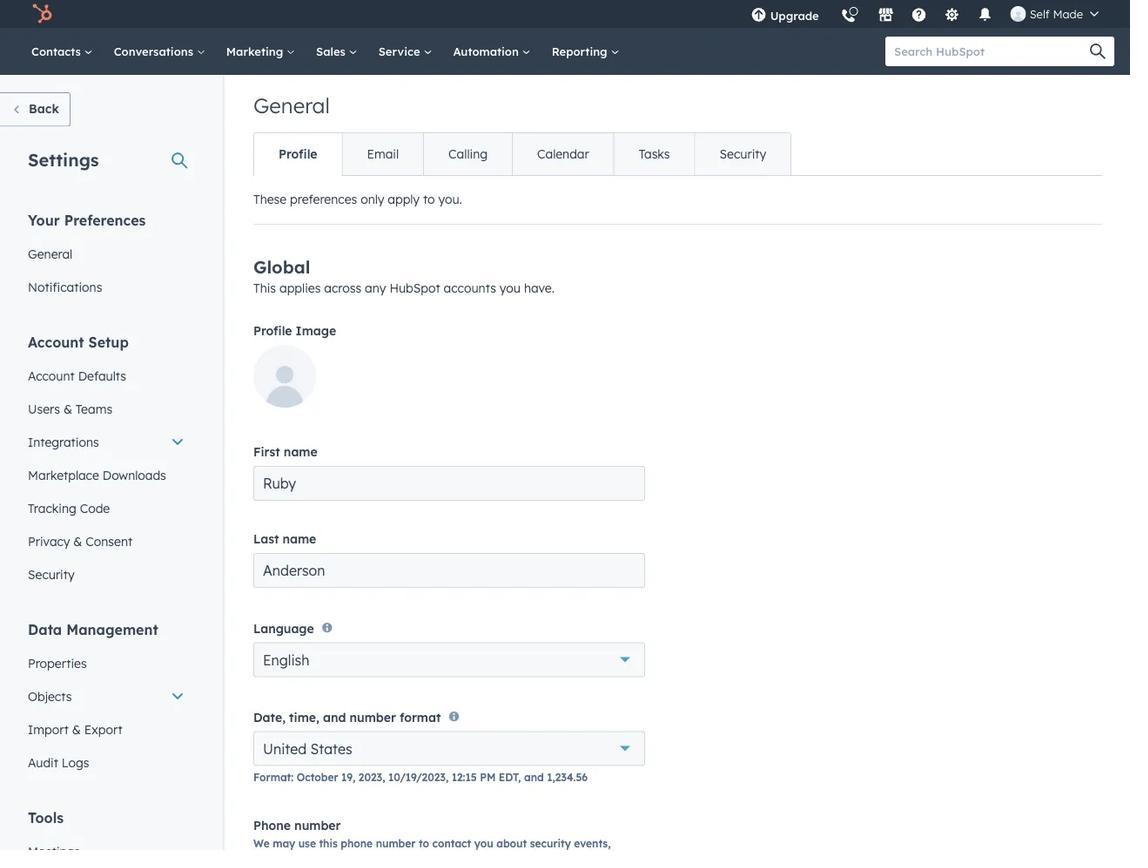 Task type: vqa. For each thing, say whether or not it's contained in the screenshot.
Priority within the popup button
no



Task type: describe. For each thing, give the bounding box(es) containing it.
hubspot link
[[21, 3, 65, 24]]

pm
[[480, 771, 496, 784]]

edt
[[499, 771, 518, 784]]

management
[[66, 621, 158, 638]]

account for account setup
[[28, 333, 84, 351]]

profile for profile
[[279, 146, 318, 162]]

0 vertical spatial and
[[323, 710, 346, 725]]

tracking
[[28, 500, 76, 516]]

conversations link
[[103, 28, 216, 75]]

Last name text field
[[253, 553, 646, 588]]

first name
[[253, 444, 318, 460]]

properties link
[[17, 647, 195, 680]]

calendar
[[538, 146, 590, 162]]

0 horizontal spatial number
[[295, 818, 341, 833]]

audit logs link
[[17, 746, 195, 779]]

you.
[[439, 192, 462, 207]]

marketplace
[[28, 467, 99, 483]]

audit
[[28, 755, 58, 770]]

help image
[[912, 8, 928, 24]]

security for rightmost security link
[[720, 146, 767, 162]]

& for export
[[72, 722, 81, 737]]

Search HubSpot search field
[[886, 37, 1099, 66]]

tools element
[[17, 808, 195, 850]]

import & export
[[28, 722, 122, 737]]

global this applies across any hubspot accounts you have.
[[253, 256, 555, 296]]

last name
[[253, 531, 316, 547]]

states
[[311, 740, 352, 758]]

0 horizontal spatial security link
[[17, 558, 195, 591]]

tasks link
[[614, 133, 695, 175]]

objects
[[28, 689, 72, 704]]

First name text field
[[253, 466, 646, 501]]

data management element
[[17, 620, 195, 779]]

properties
[[28, 656, 87, 671]]

:
[[291, 771, 294, 784]]

english button
[[253, 642, 646, 677]]

profile link
[[254, 133, 342, 175]]

phone number
[[253, 818, 341, 833]]

profile image
[[253, 323, 336, 338]]

service
[[379, 44, 424, 58]]

time,
[[289, 710, 320, 725]]

import & export link
[[17, 713, 195, 746]]

united
[[263, 740, 307, 758]]

integrations button
[[17, 426, 195, 459]]

self made
[[1030, 7, 1084, 21]]

marketplaces image
[[879, 8, 894, 24]]

contacts
[[31, 44, 84, 58]]

tasks
[[639, 146, 670, 162]]

self made button
[[1001, 0, 1110, 28]]

back
[[29, 101, 59, 116]]

notifications
[[28, 279, 102, 294]]

date,
[[253, 710, 286, 725]]

phone
[[253, 818, 291, 833]]

edit button
[[253, 345, 316, 414]]

your
[[28, 211, 60, 229]]

reporting link
[[542, 28, 630, 75]]

english
[[263, 651, 310, 668]]

code
[[80, 500, 110, 516]]

apply
[[388, 192, 420, 207]]

account for account defaults
[[28, 368, 75, 383]]

help button
[[905, 0, 934, 28]]

marketing link
[[216, 28, 306, 75]]

service link
[[368, 28, 443, 75]]

format
[[400, 710, 441, 725]]

defaults
[[78, 368, 126, 383]]

calling icon image
[[841, 9, 857, 24]]

notifications button
[[971, 0, 1001, 28]]

your preferences element
[[17, 210, 195, 304]]

downloads
[[103, 467, 166, 483]]

account defaults
[[28, 368, 126, 383]]

these
[[253, 192, 287, 207]]

you
[[500, 281, 521, 296]]

privacy & consent
[[28, 534, 133, 549]]

import
[[28, 722, 69, 737]]

image
[[296, 323, 336, 338]]

1 horizontal spatial security link
[[695, 133, 791, 175]]

general inside your preferences element
[[28, 246, 73, 261]]

search image
[[1091, 44, 1106, 59]]

global
[[253, 256, 311, 278]]

security for the left security link
[[28, 567, 75, 582]]

data management
[[28, 621, 158, 638]]

teams
[[76, 401, 112, 416]]

automation link
[[443, 28, 542, 75]]

profile for profile image
[[253, 323, 292, 338]]

language
[[253, 621, 314, 636]]

privacy & consent link
[[17, 525, 195, 558]]

marketplaces button
[[868, 0, 905, 28]]

only
[[361, 192, 384, 207]]

marketplace downloads link
[[17, 459, 195, 492]]



Task type: locate. For each thing, give the bounding box(es) containing it.
format : october 19, 2023 , 10/19/2023 , 12:15 pm edt , and 1,234.56
[[253, 771, 588, 784]]

& right users
[[63, 401, 72, 416]]

0 horizontal spatial ,
[[383, 771, 385, 784]]

0 horizontal spatial general
[[28, 246, 73, 261]]

name right first at left bottom
[[284, 444, 318, 460]]

across
[[324, 281, 362, 296]]

calling icon button
[[834, 2, 864, 27]]

these preferences only apply to you.
[[253, 192, 462, 207]]

& inside users & teams "link"
[[63, 401, 72, 416]]

general down your
[[28, 246, 73, 261]]

name for first name
[[284, 444, 318, 460]]

made
[[1054, 7, 1084, 21]]

united states button
[[253, 731, 646, 766]]

export
[[84, 722, 122, 737]]

calling link
[[423, 133, 512, 175]]

upgrade
[[771, 8, 819, 23]]

ruby anderson image
[[1011, 6, 1027, 22]]

0 vertical spatial general
[[253, 92, 330, 118]]

self
[[1030, 7, 1050, 21]]

data
[[28, 621, 62, 638]]

users & teams link
[[17, 392, 195, 426]]

1 vertical spatial number
[[295, 818, 341, 833]]

to
[[423, 192, 435, 207]]

users & teams
[[28, 401, 112, 416]]

1,234.56
[[547, 771, 588, 784]]

12:15
[[452, 771, 477, 784]]

number left 'format'
[[350, 710, 396, 725]]

,
[[383, 771, 385, 784], [446, 771, 449, 784], [518, 771, 521, 784]]

0 vertical spatial &
[[63, 401, 72, 416]]

1 vertical spatial profile
[[253, 323, 292, 338]]

account setup
[[28, 333, 129, 351]]

1 vertical spatial name
[[283, 531, 316, 547]]

back link
[[0, 92, 70, 127]]

general up profile link
[[253, 92, 330, 118]]

0 vertical spatial security link
[[695, 133, 791, 175]]

notifications link
[[17, 270, 195, 304]]

1 vertical spatial security link
[[17, 558, 195, 591]]

users
[[28, 401, 60, 416]]

consent
[[86, 534, 133, 549]]

, left 12:15
[[446, 771, 449, 784]]

1 horizontal spatial general
[[253, 92, 330, 118]]

& for consent
[[73, 534, 82, 549]]

tools
[[28, 809, 64, 826]]

0 vertical spatial number
[[350, 710, 396, 725]]

navigation containing profile
[[253, 132, 792, 176]]

account up users
[[28, 368, 75, 383]]

name for last name
[[283, 531, 316, 547]]

tracking code link
[[17, 492, 195, 525]]

any
[[365, 281, 386, 296]]

& right privacy
[[73, 534, 82, 549]]

profile up preferences
[[279, 146, 318, 162]]

settings
[[28, 149, 99, 170]]

accounts
[[444, 281, 496, 296]]

hubspot
[[390, 281, 440, 296]]

19,
[[342, 771, 356, 784]]

preferences
[[290, 192, 357, 207]]

automation
[[453, 44, 522, 58]]

& inside privacy & consent link
[[73, 534, 82, 549]]

objects button
[[17, 680, 195, 713]]

menu containing self made
[[741, 0, 1110, 34]]

security inside account setup element
[[28, 567, 75, 582]]

0 horizontal spatial and
[[323, 710, 346, 725]]

profile inside navigation
[[279, 146, 318, 162]]

menu
[[741, 0, 1110, 34]]

number right the phone
[[295, 818, 341, 833]]

privacy
[[28, 534, 70, 549]]

hubspot image
[[31, 3, 52, 24]]

10/19/2023
[[389, 771, 446, 784]]

security link
[[695, 133, 791, 175], [17, 558, 195, 591]]

1 vertical spatial account
[[28, 368, 75, 383]]

audit logs
[[28, 755, 89, 770]]

1 account from the top
[[28, 333, 84, 351]]

& left the export
[[72, 722, 81, 737]]

name right last
[[283, 531, 316, 547]]

0 vertical spatial security
[[720, 146, 767, 162]]

last
[[253, 531, 279, 547]]

your preferences
[[28, 211, 146, 229]]

general link
[[17, 237, 195, 270]]

1 vertical spatial and
[[524, 771, 544, 784]]

email
[[367, 146, 399, 162]]

profile
[[279, 146, 318, 162], [253, 323, 292, 338]]

1 horizontal spatial number
[[350, 710, 396, 725]]

, left 10/19/2023
[[383, 771, 385, 784]]

& for teams
[[63, 401, 72, 416]]

1 vertical spatial general
[[28, 246, 73, 261]]

calendar link
[[512, 133, 614, 175]]

2 horizontal spatial ,
[[518, 771, 521, 784]]

date, time, and number format
[[253, 710, 441, 725]]

account setup element
[[17, 332, 195, 591]]

contacts link
[[21, 28, 103, 75]]

0 horizontal spatial security
[[28, 567, 75, 582]]

, right the pm
[[518, 771, 521, 784]]

1 vertical spatial security
[[28, 567, 75, 582]]

conversations
[[114, 44, 197, 58]]

profile left image
[[253, 323, 292, 338]]

search button
[[1082, 37, 1115, 66]]

security
[[720, 146, 767, 162], [28, 567, 75, 582]]

sales link
[[306, 28, 368, 75]]

email link
[[342, 133, 423, 175]]

settings link
[[934, 0, 971, 28]]

preferences
[[64, 211, 146, 229]]

2 , from the left
[[446, 771, 449, 784]]

marketing
[[226, 44, 287, 58]]

and
[[323, 710, 346, 725], [524, 771, 544, 784]]

united states
[[263, 740, 352, 758]]

notifications image
[[978, 8, 994, 24]]

calling
[[449, 146, 488, 162]]

& inside "import & export" link
[[72, 722, 81, 737]]

0 vertical spatial name
[[284, 444, 318, 460]]

account defaults link
[[17, 359, 195, 392]]

0 vertical spatial account
[[28, 333, 84, 351]]

number
[[350, 710, 396, 725], [295, 818, 341, 833]]

settings image
[[945, 8, 961, 24]]

3 , from the left
[[518, 771, 521, 784]]

and right time,
[[323, 710, 346, 725]]

2 vertical spatial &
[[72, 722, 81, 737]]

1 horizontal spatial ,
[[446, 771, 449, 784]]

account up "account defaults"
[[28, 333, 84, 351]]

0 vertical spatial profile
[[279, 146, 318, 162]]

navigation
[[253, 132, 792, 176]]

integrations
[[28, 434, 99, 450]]

upgrade image
[[751, 8, 767, 24]]

2023
[[359, 771, 383, 784]]

2 account from the top
[[28, 368, 75, 383]]

this
[[253, 281, 276, 296]]

applies
[[280, 281, 321, 296]]

1 horizontal spatial and
[[524, 771, 544, 784]]

name
[[284, 444, 318, 460], [283, 531, 316, 547]]

and right edt
[[524, 771, 544, 784]]

have.
[[524, 281, 555, 296]]

security inside navigation
[[720, 146, 767, 162]]

1 horizontal spatial security
[[720, 146, 767, 162]]

1 , from the left
[[383, 771, 385, 784]]

1 vertical spatial &
[[73, 534, 82, 549]]



